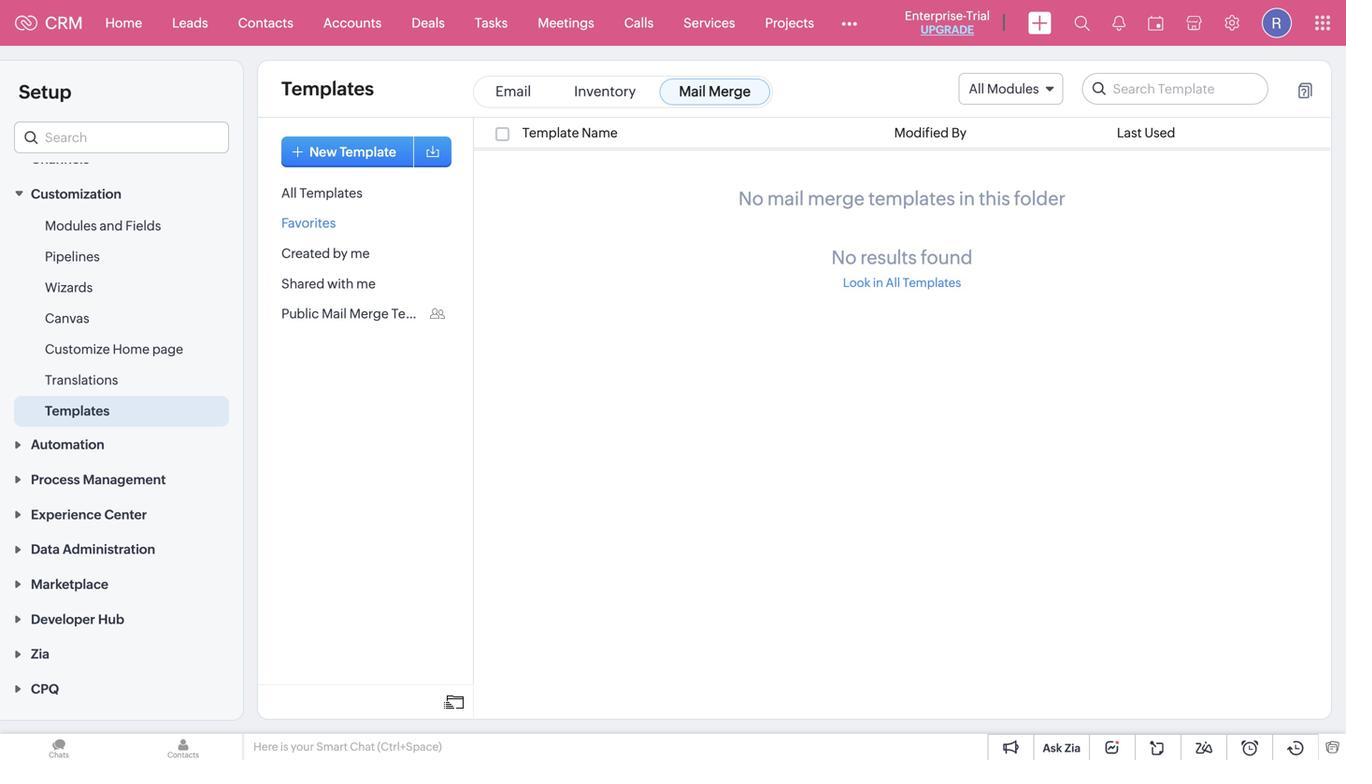 Task type: describe. For each thing, give the bounding box(es) containing it.
page
[[152, 342, 183, 357]]

last
[[1117, 125, 1142, 140]]

help image
[[1299, 82, 1313, 99]]

translations link
[[45, 371, 118, 389]]

1 horizontal spatial zia
[[1065, 742, 1081, 755]]

mail merge
[[679, 83, 751, 100]]

modules and fields link
[[45, 216, 161, 235]]

deals link
[[397, 0, 460, 45]]

modules inside modules and fields link
[[45, 218, 97, 233]]

search image
[[1074, 15, 1090, 31]]

projects
[[765, 15, 814, 30]]

channels button
[[0, 141, 243, 176]]

smart
[[316, 741, 348, 753]]

signals image
[[1113, 15, 1126, 31]]

profile element
[[1251, 0, 1304, 45]]

center
[[104, 507, 147, 522]]

profile image
[[1262, 8, 1292, 38]]

wizards
[[45, 280, 93, 295]]

0 vertical spatial mail
[[679, 83, 706, 100]]

automation button
[[0, 427, 243, 462]]

new template
[[310, 144, 396, 159]]

and
[[100, 218, 123, 233]]

contacts
[[238, 15, 293, 30]]

modified
[[895, 125, 949, 140]]

canvas link
[[45, 309, 89, 328]]

(ctrl+space)
[[377, 741, 442, 753]]

public
[[281, 306, 319, 321]]

all inside no results found look in all templates
[[886, 276, 901, 290]]

translations
[[45, 372, 118, 387]]

all templates
[[281, 185, 363, 200]]

crm link
[[15, 13, 83, 32]]

enterprise-trial upgrade
[[905, 9, 990, 36]]

by for created
[[333, 246, 348, 261]]

all modules
[[969, 81, 1039, 96]]

mail
[[768, 188, 804, 209]]

accounts
[[323, 15, 382, 30]]

wizards link
[[45, 278, 93, 297]]

developer hub
[[31, 612, 124, 627]]

deals
[[412, 15, 445, 30]]

calls
[[624, 15, 654, 30]]

process
[[31, 472, 80, 487]]

used
[[1145, 125, 1176, 140]]

customize home page
[[45, 342, 183, 357]]

templates link
[[45, 401, 110, 420]]

results
[[861, 247, 917, 268]]

0 horizontal spatial mail
[[322, 306, 347, 321]]

Other Modules field
[[829, 8, 870, 38]]

0 horizontal spatial merge
[[349, 306, 389, 321]]

zia button
[[0, 636, 243, 671]]

ask zia
[[1043, 742, 1081, 755]]

customize home page link
[[45, 340, 183, 358]]

leads link
[[157, 0, 223, 45]]

developer
[[31, 612, 95, 627]]

shared with me
[[281, 276, 376, 291]]

pipelines
[[45, 249, 100, 264]]

shared
[[281, 276, 325, 291]]

data
[[31, 542, 60, 557]]

channels
[[31, 151, 89, 166]]

inventory link
[[555, 79, 656, 105]]

home inside 'link'
[[105, 15, 142, 30]]

templates inside no results found look in all templates
[[903, 276, 962, 290]]

crm
[[45, 13, 83, 32]]

by for modified
[[952, 125, 967, 140]]

found
[[921, 247, 973, 268]]

this
[[979, 188, 1011, 209]]

customization region
[[0, 211, 243, 427]]

search element
[[1063, 0, 1102, 46]]

created by me link
[[281, 246, 370, 261]]

process management
[[31, 472, 166, 487]]

experience
[[31, 507, 101, 522]]

customization
[[31, 186, 122, 201]]

new template button
[[281, 137, 415, 167]]

signals element
[[1102, 0, 1137, 46]]

automation
[[31, 437, 104, 452]]



Task type: vqa. For each thing, say whether or not it's contained in the screenshot.
the All
yes



Task type: locate. For each thing, give the bounding box(es) containing it.
0 vertical spatial in
[[959, 188, 975, 209]]

0 horizontal spatial zia
[[31, 647, 49, 662]]

zia up cpq
[[31, 647, 49, 662]]

0 horizontal spatial no
[[739, 188, 764, 209]]

cpq button
[[0, 671, 243, 706]]

0 horizontal spatial by
[[333, 246, 348, 261]]

new
[[310, 144, 337, 159]]

data administration
[[31, 542, 155, 557]]

home
[[105, 15, 142, 30], [113, 342, 150, 357]]

marketplace
[[31, 577, 109, 592]]

home inside customization region
[[113, 342, 150, 357]]

shared with me link
[[281, 276, 376, 291]]

1 horizontal spatial by
[[952, 125, 967, 140]]

zia inside dropdown button
[[31, 647, 49, 662]]

0 vertical spatial merge
[[709, 83, 751, 100]]

merge down 'services'
[[709, 83, 751, 100]]

home right crm
[[105, 15, 142, 30]]

1 vertical spatial modules
[[45, 218, 97, 233]]

in inside no results found look in all templates
[[873, 276, 884, 290]]

Search text field
[[15, 122, 228, 152]]

2 vertical spatial all
[[886, 276, 901, 290]]

home left page on the top left
[[113, 342, 150, 357]]

leads
[[172, 15, 208, 30]]

no for no mail merge templates in this folder
[[739, 188, 764, 209]]

me up with
[[350, 246, 370, 261]]

upgrade
[[921, 23, 974, 36]]

tasks link
[[460, 0, 523, 45]]

favorites
[[281, 216, 336, 231]]

modules up pipelines at the top left
[[45, 218, 97, 233]]

0 vertical spatial zia
[[31, 647, 49, 662]]

trial
[[966, 9, 990, 23]]

in left this at the top
[[959, 188, 975, 209]]

me for created by me
[[350, 246, 370, 261]]

services
[[684, 15, 735, 30]]

zia right ask
[[1065, 742, 1081, 755]]

1 horizontal spatial modules
[[987, 81, 1039, 96]]

templates inside customization region
[[45, 403, 110, 418]]

modified by
[[895, 125, 967, 140]]

0 vertical spatial template
[[522, 125, 579, 140]]

all down upgrade
[[969, 81, 985, 96]]

in for all
[[873, 276, 884, 290]]

accounts link
[[308, 0, 397, 45]]

template name
[[522, 125, 618, 140]]

hub
[[98, 612, 124, 627]]

1 horizontal spatial template
[[522, 125, 579, 140]]

canvas
[[45, 311, 89, 326]]

in
[[959, 188, 975, 209], [873, 276, 884, 290]]

data administration button
[[0, 531, 243, 566]]

1 vertical spatial by
[[333, 246, 348, 261]]

merge down with
[[349, 306, 389, 321]]

pipelines link
[[45, 247, 100, 266]]

1 horizontal spatial no
[[832, 247, 857, 268]]

1 vertical spatial merge
[[349, 306, 389, 321]]

all for all templates
[[281, 185, 297, 200]]

public mail merge templates link
[[281, 306, 454, 321]]

by right modified
[[952, 125, 967, 140]]

no
[[739, 188, 764, 209], [832, 247, 857, 268]]

all for all modules
[[969, 81, 985, 96]]

no mail merge templates in this folder
[[739, 188, 1066, 209]]

merge
[[808, 188, 865, 209]]

contacts link
[[223, 0, 308, 45]]

setup
[[19, 81, 72, 103]]

mail merge link
[[660, 79, 771, 105]]

0 vertical spatial by
[[952, 125, 967, 140]]

0 vertical spatial me
[[350, 246, 370, 261]]

services link
[[669, 0, 750, 45]]

1 vertical spatial home
[[113, 342, 150, 357]]

customization button
[[0, 176, 243, 211]]

email
[[496, 83, 531, 100]]

merge
[[709, 83, 751, 100], [349, 306, 389, 321]]

0 horizontal spatial in
[[873, 276, 884, 290]]

Search Template text field
[[1083, 74, 1268, 104]]

0 vertical spatial modules
[[987, 81, 1039, 96]]

2 horizontal spatial all
[[969, 81, 985, 96]]

no left mail
[[739, 188, 764, 209]]

no inside no results found look in all templates
[[832, 247, 857, 268]]

management
[[83, 472, 166, 487]]

developer hub button
[[0, 601, 243, 636]]

None field
[[14, 122, 229, 153]]

0 horizontal spatial modules
[[45, 218, 97, 233]]

mail down shared with me link
[[322, 306, 347, 321]]

0 horizontal spatial all
[[281, 185, 297, 200]]

all down results
[[886, 276, 901, 290]]

create menu image
[[1029, 12, 1052, 34]]

All Modules field
[[959, 73, 1064, 105]]

no for no results found look in all templates
[[832, 247, 857, 268]]

your
[[291, 741, 314, 753]]

template right the new
[[340, 144, 396, 159]]

meetings
[[538, 15, 594, 30]]

1 vertical spatial all
[[281, 185, 297, 200]]

all up favorites
[[281, 185, 297, 200]]

modules
[[987, 81, 1039, 96], [45, 218, 97, 233]]

1 horizontal spatial merge
[[709, 83, 751, 100]]

0 vertical spatial all
[[969, 81, 985, 96]]

favorites link
[[281, 216, 336, 231]]

customize
[[45, 342, 110, 357]]

1 vertical spatial me
[[356, 276, 376, 291]]

ask
[[1043, 742, 1063, 755]]

1 vertical spatial template
[[340, 144, 396, 159]]

contacts image
[[124, 734, 242, 760]]

by up with
[[333, 246, 348, 261]]

email link
[[476, 79, 551, 105]]

0 horizontal spatial template
[[340, 144, 396, 159]]

cpq
[[31, 682, 59, 697]]

1 vertical spatial in
[[873, 276, 884, 290]]

look
[[843, 276, 871, 290]]

no up look
[[832, 247, 857, 268]]

folder
[[1014, 188, 1066, 209]]

template left name
[[522, 125, 579, 140]]

template inside button
[[340, 144, 396, 159]]

public mail merge templates
[[281, 306, 454, 321]]

1 vertical spatial no
[[832, 247, 857, 268]]

1 vertical spatial mail
[[322, 306, 347, 321]]

calendar image
[[1148, 15, 1164, 30]]

create menu element
[[1017, 0, 1063, 45]]

1 horizontal spatial mail
[[679, 83, 706, 100]]

meetings link
[[523, 0, 609, 45]]

no results found look in all templates
[[832, 247, 973, 290]]

inventory
[[574, 83, 636, 100]]

1 horizontal spatial in
[[959, 188, 975, 209]]

last used
[[1117, 125, 1176, 140]]

zia
[[31, 647, 49, 662], [1065, 742, 1081, 755]]

calls link
[[609, 0, 669, 45]]

marketplace button
[[0, 566, 243, 601]]

1 horizontal spatial all
[[886, 276, 901, 290]]

here is your smart chat (ctrl+space)
[[253, 741, 442, 753]]

modules and fields
[[45, 218, 161, 233]]

1 vertical spatial zia
[[1065, 742, 1081, 755]]

logo image
[[15, 15, 37, 30]]

enterprise-
[[905, 9, 967, 23]]

0 vertical spatial home
[[105, 15, 142, 30]]

created by me
[[281, 246, 370, 261]]

modules down create menu image
[[987, 81, 1039, 96]]

home link
[[90, 0, 157, 45]]

fields
[[125, 218, 161, 233]]

chats image
[[0, 734, 118, 760]]

0 vertical spatial no
[[739, 188, 764, 209]]

experience center button
[[0, 497, 243, 531]]

process management button
[[0, 462, 243, 497]]

me right with
[[356, 276, 376, 291]]

modules inside all modules field
[[987, 81, 1039, 96]]

chat
[[350, 741, 375, 753]]

is
[[280, 741, 289, 753]]

name
[[582, 125, 618, 140]]

mail down 'services'
[[679, 83, 706, 100]]

templates
[[869, 188, 956, 209]]

administration
[[63, 542, 155, 557]]

created
[[281, 246, 330, 261]]

templates
[[281, 78, 374, 100], [300, 185, 363, 200], [903, 276, 962, 290], [391, 306, 454, 321], [45, 403, 110, 418]]

me for shared with me
[[356, 276, 376, 291]]

here
[[253, 741, 278, 753]]

in right look
[[873, 276, 884, 290]]

all
[[969, 81, 985, 96], [281, 185, 297, 200], [886, 276, 901, 290]]

all inside all modules field
[[969, 81, 985, 96]]

tasks
[[475, 15, 508, 30]]

with
[[327, 276, 354, 291]]

template
[[522, 125, 579, 140], [340, 144, 396, 159]]

in for this
[[959, 188, 975, 209]]



